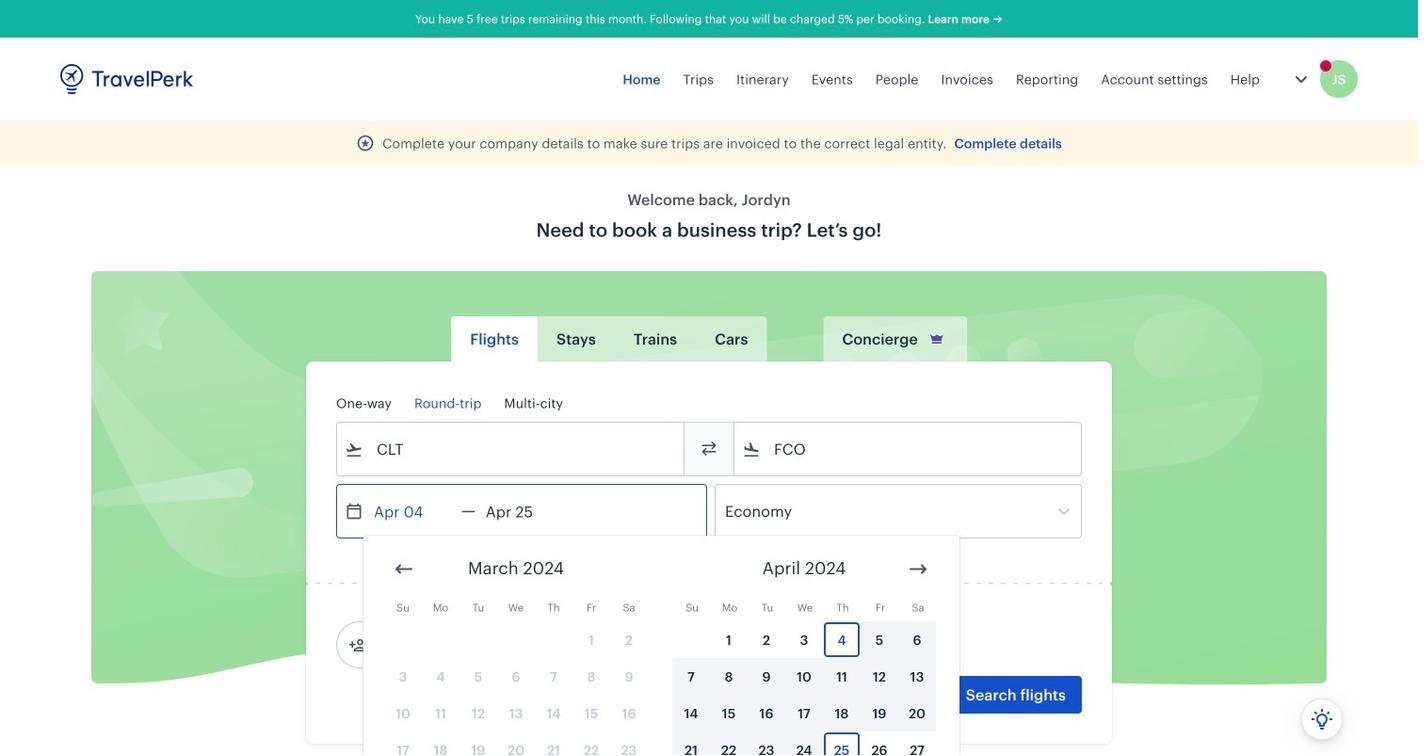 Task type: describe. For each thing, give the bounding box(es) containing it.
Add first traveler search field
[[367, 630, 563, 660]]

move backward to switch to the previous month. image
[[393, 558, 416, 581]]



Task type: locate. For each thing, give the bounding box(es) containing it.
Depart text field
[[364, 485, 462, 538]]

Return text field
[[476, 485, 574, 538]]

From search field
[[364, 434, 660, 464]]

move forward to switch to the next month. image
[[907, 558, 930, 581]]

calendar application
[[364, 536, 1419, 756]]

To search field
[[761, 434, 1057, 464]]



